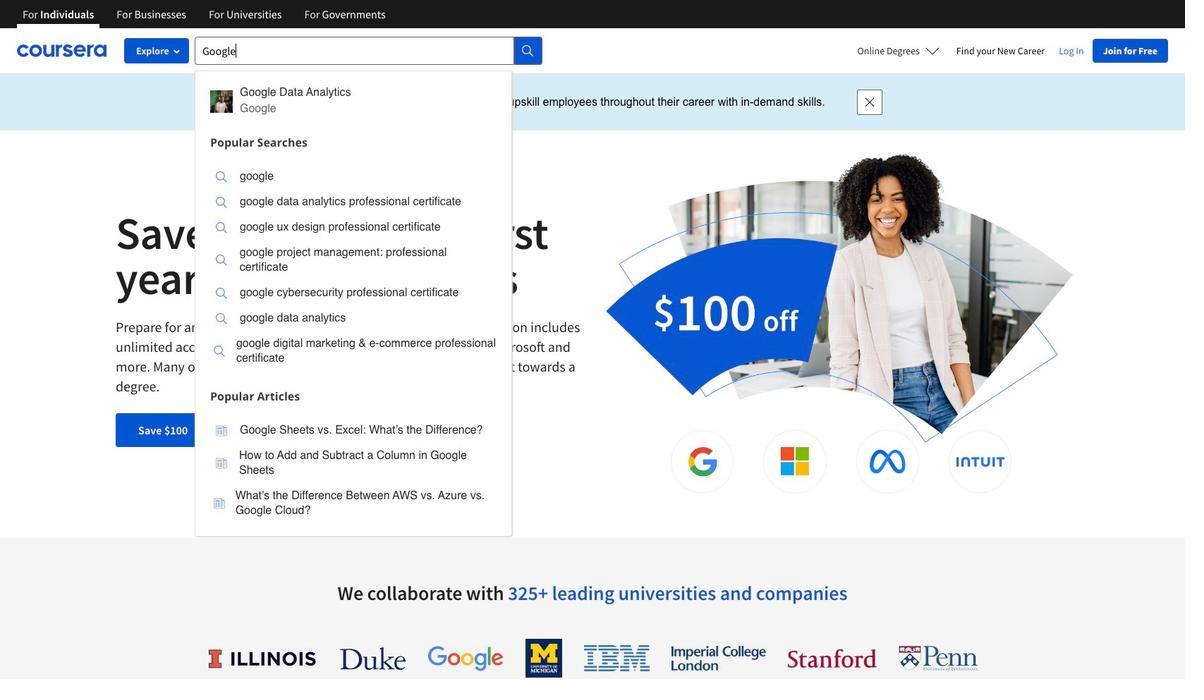 Task type: describe. For each thing, give the bounding box(es) containing it.
imperial college london image
[[672, 646, 766, 671]]

2 list box from the top
[[195, 409, 512, 536]]

university of illinois at urbana-champaign image
[[207, 647, 318, 670]]

university of michigan image
[[526, 639, 562, 678]]

google image
[[428, 646, 504, 672]]

autocomplete results list box
[[195, 71, 512, 537]]

university of pennsylvania image
[[899, 646, 978, 672]]

1 list box from the top
[[195, 155, 512, 384]]

stanford university image
[[788, 649, 877, 668]]

coursera image
[[17, 40, 107, 62]]



Task type: locate. For each thing, give the bounding box(es) containing it.
0 vertical spatial list box
[[195, 155, 512, 384]]

banner navigation
[[11, 0, 397, 28]]

duke university image
[[340, 647, 406, 670]]

suggestion image image
[[210, 90, 233, 113], [216, 171, 227, 182], [216, 197, 227, 208], [216, 222, 227, 233], [216, 255, 227, 266], [216, 288, 227, 299], [216, 313, 227, 324], [214, 346, 225, 357], [216, 425, 227, 436], [216, 458, 227, 469], [214, 498, 225, 509]]

What do you want to learn? text field
[[195, 37, 514, 65]]

alert
[[0, 74, 1186, 131]]

1 vertical spatial list box
[[195, 409, 512, 536]]

None search field
[[195, 37, 543, 537]]

ibm image
[[584, 646, 650, 672]]

list box
[[195, 155, 512, 384], [195, 409, 512, 536]]



Task type: vqa. For each thing, say whether or not it's contained in the screenshot.
top list box
yes



